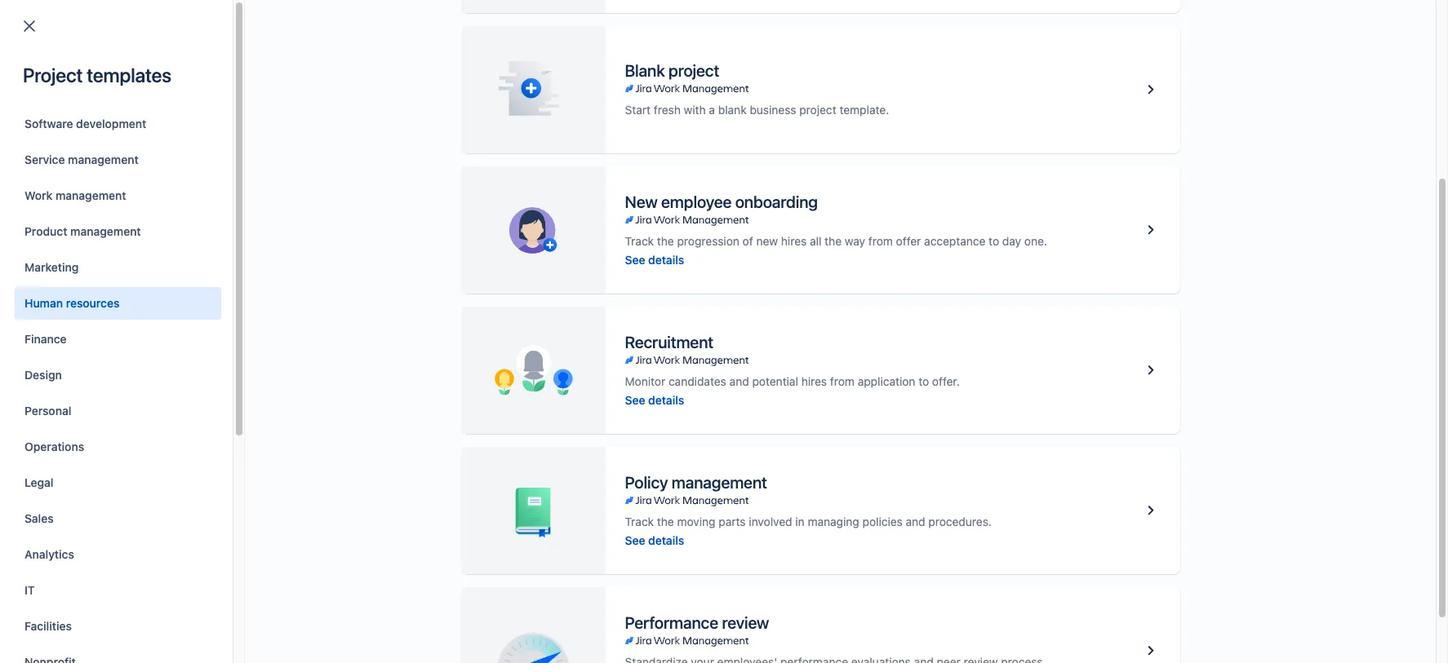 Task type: vqa. For each thing, say whether or not it's contained in the screenshot.
Plugin to the right
no



Task type: describe. For each thing, give the bounding box(es) containing it.
start
[[625, 103, 651, 117]]

all
[[810, 234, 822, 248]]

1 button
[[59, 246, 84, 272]]

details for management
[[648, 534, 684, 548]]

0 vertical spatial hires
[[781, 234, 807, 248]]

sales
[[24, 512, 54, 526]]

blank project
[[625, 61, 720, 80]]

new employee onboarding
[[625, 192, 818, 211]]

managed
[[583, 198, 631, 212]]

operations button
[[15, 431, 221, 464]]

human resources
[[24, 296, 120, 310]]

procedures.
[[929, 515, 992, 529]]

1 horizontal spatial project
[[146, 197, 183, 211]]

see for policy management
[[625, 534, 645, 548]]

acceptance
[[924, 234, 986, 248]]

lead button
[[819, 162, 871, 181]]

template.
[[840, 103, 889, 117]]

review
[[722, 614, 769, 632]]

finance button
[[15, 323, 221, 356]]

new
[[757, 234, 778, 248]]

recruitment image
[[1141, 361, 1161, 381]]

0 horizontal spatial from
[[830, 374, 855, 388]]

performance
[[625, 614, 719, 632]]

track the moving parts involved in managing policies and procedures.
[[625, 515, 992, 529]]

team-managed software
[[549, 198, 680, 212]]

in
[[796, 515, 805, 529]]

templates
[[87, 64, 171, 87]]

create banner
[[0, 0, 1449, 46]]

service
[[24, 153, 65, 167]]

resources
[[66, 296, 120, 310]]

business
[[750, 103, 797, 117]]

track the progression of new hires all the way from offer acceptance to day one.
[[625, 234, 1048, 248]]

a
[[709, 103, 715, 117]]

onboarding
[[735, 192, 818, 211]]

blank
[[718, 103, 747, 117]]

policy management
[[625, 473, 767, 492]]

previous image
[[36, 249, 56, 269]]

way
[[845, 234, 866, 248]]

0 horizontal spatial project
[[23, 64, 83, 87]]

personal
[[24, 404, 71, 418]]

product management
[[24, 225, 141, 238]]

see details button for new
[[625, 252, 684, 268]]

marketing
[[24, 260, 79, 274]]

product management button
[[15, 216, 221, 248]]

performance review
[[625, 614, 769, 632]]

fresh
[[654, 103, 681, 117]]

monitor candidates and potential hires from application to offer.
[[625, 374, 960, 388]]

one.
[[1025, 234, 1048, 248]]

all jira products
[[237, 120, 322, 134]]

of
[[743, 234, 753, 248]]

new
[[625, 192, 658, 211]]

product
[[24, 225, 67, 238]]

lead
[[826, 165, 852, 178]]

details for employee
[[648, 253, 684, 267]]

new employee onboarding image
[[1141, 220, 1161, 240]]

facilities button
[[15, 611, 221, 643]]

it button
[[15, 575, 221, 608]]

projects
[[33, 67, 102, 90]]

2 details from the top
[[648, 393, 684, 407]]

sales button
[[15, 503, 221, 536]]

blank project image
[[1141, 80, 1161, 100]]

design
[[24, 368, 62, 382]]

team-
[[549, 198, 583, 212]]

work
[[24, 189, 53, 203]]

managing
[[808, 515, 860, 529]]

work management button
[[15, 180, 221, 212]]

1 vertical spatial to
[[919, 374, 929, 388]]

policy management image
[[1141, 501, 1161, 521]]

my
[[127, 197, 143, 211]]

project templates
[[23, 64, 171, 87]]

track for policy management
[[625, 515, 654, 529]]

offer
[[896, 234, 921, 248]]

management for policy management
[[672, 473, 767, 492]]

name button
[[72, 162, 133, 181]]

2 see details button from the top
[[625, 392, 684, 409]]

software development
[[24, 117, 146, 131]]

management for service management
[[68, 153, 139, 167]]

marketing button
[[15, 252, 221, 284]]

create
[[605, 15, 641, 29]]

employee
[[661, 192, 732, 211]]

potential
[[752, 374, 799, 388]]

1 vertical spatial hires
[[802, 374, 827, 388]]

human
[[24, 296, 63, 310]]

0 vertical spatial from
[[869, 234, 893, 248]]



Task type: locate. For each thing, give the bounding box(es) containing it.
2 vertical spatial see
[[625, 534, 645, 548]]

analytics
[[24, 548, 74, 562]]

personal button
[[15, 395, 221, 428]]

the down software
[[657, 234, 674, 248]]

it
[[24, 584, 35, 598]]

3 details from the top
[[648, 534, 684, 548]]

0 vertical spatial see details
[[625, 253, 684, 267]]

1 horizontal spatial project
[[800, 103, 837, 117]]

blank
[[625, 61, 665, 80]]

hires
[[781, 234, 807, 248], [802, 374, 827, 388]]

development
[[76, 117, 146, 131]]

None text field
[[34, 116, 194, 139]]

candidates
[[669, 374, 727, 388]]

day
[[1003, 234, 1022, 248]]

parts
[[719, 515, 746, 529]]

project right my
[[146, 197, 183, 211]]

and
[[730, 374, 749, 388], [906, 515, 926, 529]]

1 vertical spatial see
[[625, 393, 645, 407]]

involved
[[749, 515, 793, 529]]

see
[[625, 253, 645, 267], [625, 393, 645, 407], [625, 534, 645, 548]]

project right business at the right of the page
[[800, 103, 837, 117]]

software
[[24, 117, 73, 131]]

management down not
[[70, 225, 141, 238]]

see details button
[[625, 252, 684, 268], [625, 392, 684, 409], [625, 533, 684, 549]]

1
[[69, 252, 74, 265]]

design button
[[15, 359, 221, 392]]

not my project
[[105, 197, 183, 211]]

management inside product management button
[[70, 225, 141, 238]]

1 horizontal spatial from
[[869, 234, 893, 248]]

not my project link
[[79, 196, 370, 215]]

the for management
[[657, 515, 674, 529]]

project up software
[[23, 64, 83, 87]]

all
[[237, 120, 250, 134]]

see down policy at the left bottom of page
[[625, 534, 645, 548]]

see details down software
[[625, 253, 684, 267]]

3 see from the top
[[625, 534, 645, 548]]

2 vertical spatial details
[[648, 534, 684, 548]]

application
[[858, 374, 916, 388]]

0 vertical spatial track
[[625, 234, 654, 248]]

human resources button
[[15, 287, 221, 320]]

products
[[275, 120, 322, 134]]

from left application
[[830, 374, 855, 388]]

0 vertical spatial project
[[669, 61, 720, 80]]

1 details from the top
[[648, 253, 684, 267]]

track
[[625, 234, 654, 248], [625, 515, 654, 529]]

2 see details from the top
[[625, 393, 684, 407]]

details down the progression
[[648, 253, 684, 267]]

to left offer.
[[919, 374, 929, 388]]

1 track from the top
[[625, 234, 654, 248]]

1 vertical spatial project
[[146, 197, 183, 211]]

Search field
[[1138, 9, 1302, 36]]

the right all
[[825, 234, 842, 248]]

name
[[79, 165, 110, 178]]

1 see details button from the top
[[625, 252, 684, 268]]

2 track from the top
[[625, 515, 654, 529]]

details down monitor
[[648, 393, 684, 407]]

operations
[[24, 440, 84, 454]]

see details for policy
[[625, 534, 684, 548]]

track for new employee onboarding
[[625, 234, 654, 248]]

back to projects image
[[20, 16, 39, 36]]

and left the potential
[[730, 374, 749, 388]]

legal
[[24, 476, 54, 490]]

type
[[549, 164, 575, 178]]

1 vertical spatial see details
[[625, 393, 684, 407]]

to left day
[[989, 234, 1000, 248]]

track down new
[[625, 234, 654, 248]]

0 vertical spatial see
[[625, 253, 645, 267]]

project up with
[[669, 61, 720, 80]]

1 vertical spatial project
[[800, 103, 837, 117]]

2 vertical spatial see details button
[[625, 533, 684, 549]]

details
[[648, 253, 684, 267], [648, 393, 684, 407], [648, 534, 684, 548]]

management for work management
[[56, 189, 126, 203]]

jira
[[253, 120, 272, 134]]

track down policy at the left bottom of page
[[625, 515, 654, 529]]

jira work management image
[[625, 82, 749, 96], [625, 82, 749, 96], [625, 214, 749, 227], [625, 214, 749, 227], [625, 354, 749, 367], [625, 354, 749, 367], [625, 494, 749, 508], [625, 494, 749, 508], [625, 635, 749, 648], [625, 635, 749, 648]]

see down new
[[625, 253, 645, 267]]

see details button for policy
[[625, 533, 684, 549]]

see for recruitment
[[625, 393, 645, 407]]

management inside service management button
[[68, 153, 139, 167]]

moving
[[677, 515, 716, 529]]

the left 'moving'
[[657, 515, 674, 529]]

0 vertical spatial see details button
[[625, 252, 684, 268]]

start fresh with a blank business project template.
[[625, 103, 889, 117]]

software
[[635, 198, 680, 212]]

see details button down 'moving'
[[625, 533, 684, 549]]

see for new employee onboarding
[[625, 253, 645, 267]]

1 vertical spatial see details button
[[625, 392, 684, 409]]

2 see from the top
[[625, 393, 645, 407]]

recruitment
[[625, 333, 714, 352]]

0 vertical spatial and
[[730, 374, 749, 388]]

create button
[[595, 9, 650, 36]]

0 vertical spatial project
[[23, 64, 83, 87]]

not
[[105, 197, 124, 211]]

software development button
[[15, 108, 221, 140]]

the for employee
[[657, 234, 674, 248]]

hires right the potential
[[802, 374, 827, 388]]

from
[[869, 234, 893, 248], [830, 374, 855, 388]]

management up 'parts'
[[672, 473, 767, 492]]

3 see details button from the top
[[625, 533, 684, 549]]

1 horizontal spatial and
[[906, 515, 926, 529]]

2 vertical spatial see details
[[625, 534, 684, 548]]

analytics button
[[15, 539, 221, 572]]

3 see details from the top
[[625, 534, 684, 548]]

and right policies
[[906, 515, 926, 529]]

hires left all
[[781, 234, 807, 248]]

service management
[[24, 153, 139, 167]]

1 vertical spatial track
[[625, 515, 654, 529]]

1 vertical spatial details
[[648, 393, 684, 407]]

details down 'moving'
[[648, 534, 684, 548]]

management inside work management 'button'
[[56, 189, 126, 203]]

work management
[[24, 189, 126, 203]]

0 horizontal spatial project
[[669, 61, 720, 80]]

1 horizontal spatial to
[[989, 234, 1000, 248]]

the
[[657, 234, 674, 248], [825, 234, 842, 248], [657, 515, 674, 529]]

0 vertical spatial to
[[989, 234, 1000, 248]]

see details button down monitor
[[625, 392, 684, 409]]

see details
[[625, 253, 684, 267], [625, 393, 684, 407], [625, 534, 684, 548]]

monitor
[[625, 374, 666, 388]]

see details for new
[[625, 253, 684, 267]]

1 see from the top
[[625, 253, 645, 267]]

0 vertical spatial details
[[648, 253, 684, 267]]

search image
[[1145, 16, 1158, 29]]

management down development
[[68, 153, 139, 167]]

0 horizontal spatial and
[[730, 374, 749, 388]]

to
[[989, 234, 1000, 248], [919, 374, 929, 388]]

policies
[[863, 515, 903, 529]]

see down monitor
[[625, 393, 645, 407]]

1 vertical spatial from
[[830, 374, 855, 388]]

service management button
[[15, 144, 221, 176]]

0 horizontal spatial to
[[919, 374, 929, 388]]

1 see details from the top
[[625, 253, 684, 267]]

management for product management
[[70, 225, 141, 238]]

finance
[[24, 332, 67, 346]]

facilities
[[24, 620, 72, 634]]

policy
[[625, 473, 668, 492]]

offer.
[[932, 374, 960, 388]]

project
[[23, 64, 83, 87], [146, 197, 183, 211]]

management
[[68, 153, 139, 167], [56, 189, 126, 203], [70, 225, 141, 238], [672, 473, 767, 492]]

see details button down software
[[625, 252, 684, 268]]

1 vertical spatial and
[[906, 515, 926, 529]]

see details down 'moving'
[[625, 534, 684, 548]]

legal button
[[15, 467, 221, 500]]

with
[[684, 103, 706, 117]]

star not my project image
[[43, 196, 62, 215]]

see details down monitor
[[625, 393, 684, 407]]

progression
[[677, 234, 740, 248]]

management down name
[[56, 189, 126, 203]]

primary element
[[10, 0, 1138, 45]]

from right way
[[869, 234, 893, 248]]

performance review image
[[1141, 642, 1161, 661]]



